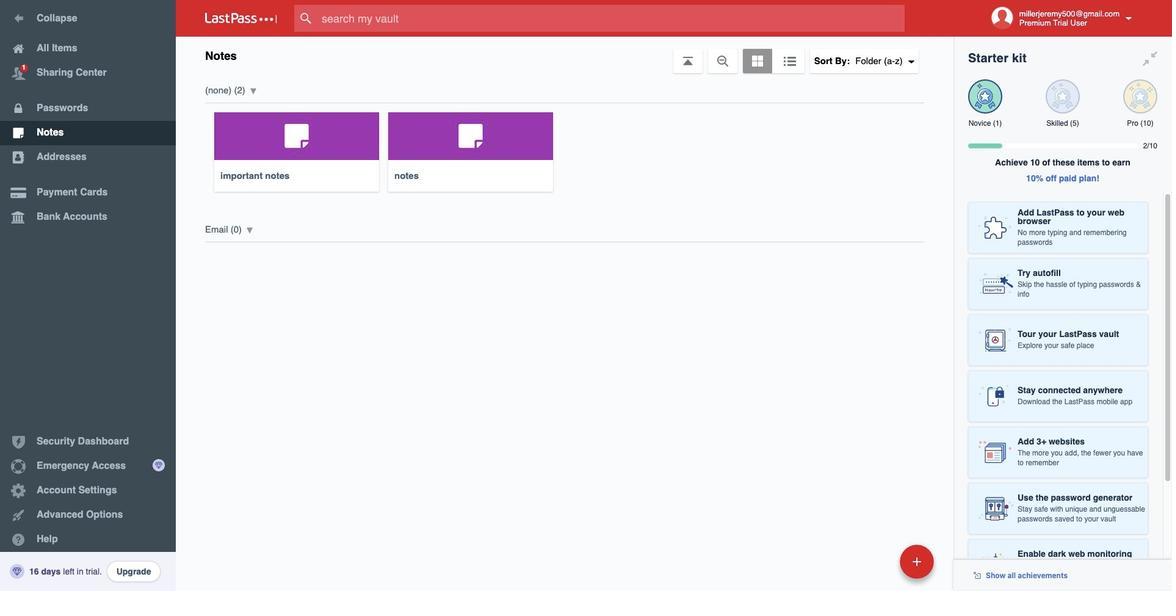 Task type: describe. For each thing, give the bounding box(es) containing it.
new item navigation
[[816, 541, 942, 591]]

search my vault text field
[[294, 5, 929, 32]]



Task type: locate. For each thing, give the bounding box(es) containing it.
Search search field
[[294, 5, 929, 32]]

vault options navigation
[[176, 37, 954, 73]]

main navigation navigation
[[0, 0, 176, 591]]

new item element
[[816, 544, 939, 579]]

lastpass image
[[205, 13, 277, 24]]



